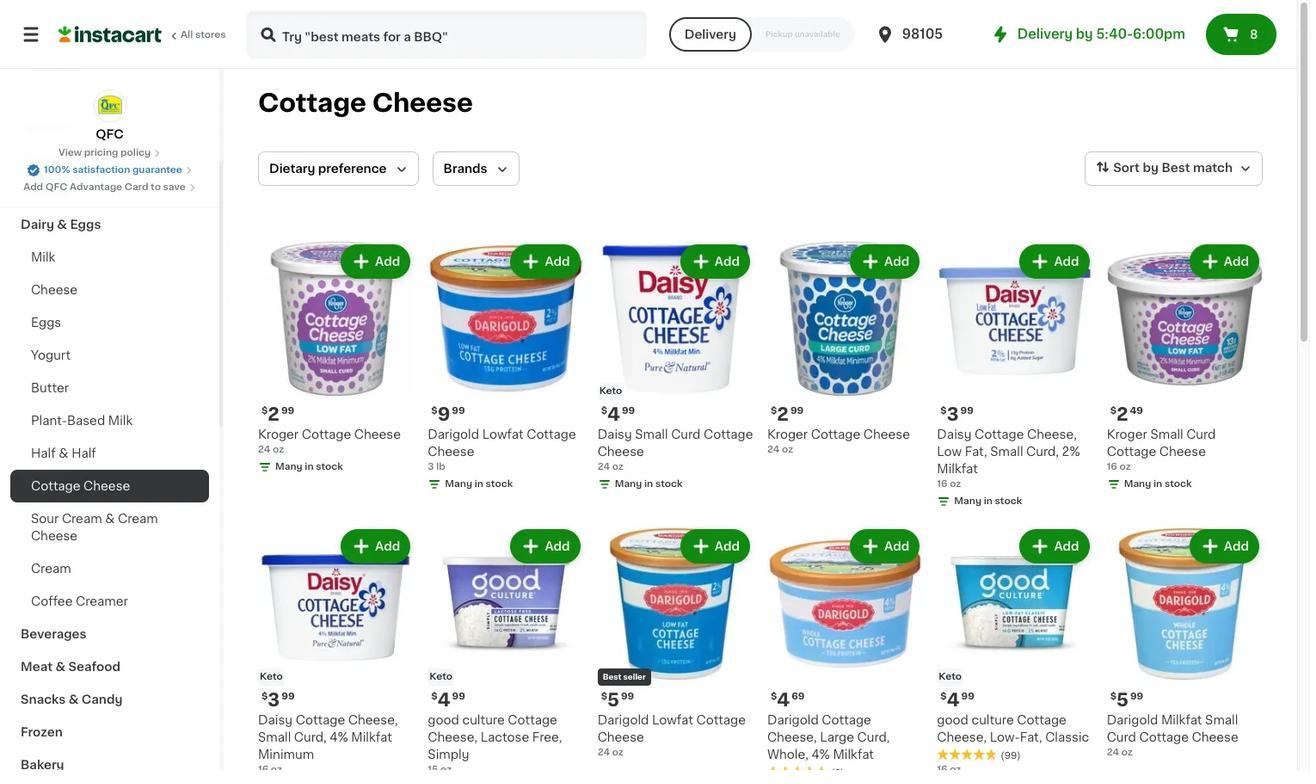 Task type: vqa. For each thing, say whether or not it's contained in the screenshot.


Task type: locate. For each thing, give the bounding box(es) containing it.
$ 4 99 up simply
[[431, 691, 465, 709]]

3 up minimum
[[268, 691, 280, 709]]

1 horizontal spatial qfc
[[96, 128, 124, 140]]

darigold for darigold lowfat cottage cheese 24 oz
[[598, 714, 649, 726]]

1 horizontal spatial 2
[[777, 406, 789, 424]]

0 vertical spatial 3
[[947, 406, 959, 424]]

0 horizontal spatial qfc
[[45, 182, 67, 192]]

curd inside darigold milkfat small curd cottage cheese 24 oz
[[1107, 731, 1136, 743]]

1 culture from the left
[[462, 714, 505, 726]]

best inside field
[[1162, 162, 1190, 174]]

darigold inside darigold lowfat cottage cheese 3 lb
[[428, 429, 479, 441]]

stock
[[316, 462, 343, 472], [486, 480, 513, 489], [656, 480, 683, 489], [1165, 480, 1192, 489], [995, 497, 1022, 506]]

1 horizontal spatial kroger cottage cheese 24 oz
[[767, 429, 910, 455]]

& for candy
[[69, 693, 79, 706]]

plant-
[[31, 415, 67, 427]]

good for good culture cottage cheese, lactose free, simply
[[428, 714, 459, 726]]

0 horizontal spatial delivery
[[685, 28, 736, 40]]

1 horizontal spatial fat,
[[1020, 731, 1043, 743]]

0 horizontal spatial 3
[[268, 691, 280, 709]]

half & half link
[[10, 437, 209, 470]]

1 horizontal spatial delivery
[[1018, 28, 1073, 40]]

3 kroger from the left
[[1107, 429, 1148, 441]]

1 horizontal spatial curd,
[[857, 731, 890, 743]]

curd, left 2%
[[1027, 446, 1059, 458]]

oz
[[273, 445, 284, 455], [782, 445, 793, 455], [612, 462, 624, 472], [1120, 462, 1131, 472], [950, 480, 961, 489], [612, 747, 624, 757], [1122, 747, 1133, 757]]

curd, inside daisy cottage cheese, low fat, small curd, 2% milkfat 16 oz
[[1027, 446, 1059, 458]]

cottage inside darigold lowfat cottage cheese 24 oz
[[696, 714, 746, 726]]

milk link
[[10, 241, 209, 274]]

candy
[[82, 693, 123, 706]]

0 vertical spatial by
[[1076, 28, 1093, 40]]

1 2 from the left
[[268, 406, 280, 424]]

by right sort
[[1143, 162, 1159, 174]]

low-
[[990, 731, 1020, 743]]

view
[[58, 148, 82, 157]]

fat, inside good culture cottage cheese, low-fat, classic
[[1020, 731, 1043, 743]]

curd, inside the daisy cottage cheese, small curd, 4% milkfat minimum
[[294, 731, 327, 743]]

good culture cottage cheese, lactose free, simply
[[428, 714, 562, 760]]

&
[[57, 219, 67, 231], [59, 447, 68, 459], [105, 513, 115, 525], [55, 661, 65, 673], [69, 693, 79, 706]]

4 up daisy small curd cottage cheese 24 oz
[[607, 406, 620, 424]]

fat,
[[965, 446, 987, 458], [1020, 731, 1043, 743]]

curd, up minimum
[[294, 731, 327, 743]]

16 inside daisy cottage cheese, low fat, small curd, 2% milkfat 16 oz
[[937, 480, 948, 489]]

delivery
[[1018, 28, 1073, 40], [685, 28, 736, 40]]

cottage inside kroger small curd cottage cheese 16 oz
[[1107, 446, 1157, 458]]

lowfat inside darigold lowfat cottage cheese 24 oz
[[652, 714, 693, 726]]

delivery inside button
[[685, 28, 736, 40]]

4 left 69
[[777, 691, 790, 709]]

daisy for 4
[[598, 429, 632, 441]]

beverages link
[[10, 618, 209, 650]]

save
[[163, 182, 186, 192]]

24 inside darigold milkfat small curd cottage cheese 24 oz
[[1107, 747, 1119, 757]]

1 vertical spatial 4%
[[812, 748, 830, 760]]

daisy inside daisy cottage cheese, low fat, small curd, 2% milkfat 16 oz
[[937, 429, 972, 441]]

None search field
[[246, 10, 647, 59]]

many in stock for kroger cottage cheese
[[275, 462, 343, 472]]

4% inside darigold cottage cheese, large curd, whole, 4% milkfat
[[812, 748, 830, 760]]

0 vertical spatial cottage cheese
[[258, 90, 473, 115]]

1 5 from the left
[[607, 691, 619, 709]]

1 vertical spatial $ 3 99
[[262, 691, 295, 709]]

cheese, inside good culture cottage cheese, lactose free, simply
[[428, 731, 478, 743]]

1 horizontal spatial 4%
[[812, 748, 830, 760]]

eggs
[[70, 219, 101, 231], [31, 317, 61, 329]]

in for darigold lowfat cottage cheese
[[475, 480, 483, 489]]

1 vertical spatial by
[[1143, 162, 1159, 174]]

1 horizontal spatial $ 5 99
[[1110, 691, 1144, 709]]

2 culture from the left
[[972, 714, 1014, 726]]

cottage inside darigold lowfat cottage cheese 3 lb
[[527, 429, 576, 441]]

qfc link
[[93, 89, 126, 143]]

0 horizontal spatial $ 4 99
[[431, 691, 465, 709]]

2 horizontal spatial curd
[[1187, 429, 1216, 441]]

1 vertical spatial eggs
[[31, 317, 61, 329]]

2 horizontal spatial kroger
[[1107, 429, 1148, 441]]

oz inside darigold lowfat cottage cheese 24 oz
[[612, 747, 624, 757]]

many in stock
[[275, 462, 343, 472], [445, 480, 513, 489], [615, 480, 683, 489], [1124, 480, 1192, 489], [954, 497, 1022, 506]]

milkfat inside the daisy cottage cheese, small curd, 4% milkfat minimum
[[351, 731, 392, 743]]

good inside good culture cottage cheese, low-fat, classic
[[937, 714, 969, 726]]

0 horizontal spatial by
[[1076, 28, 1093, 40]]

1 horizontal spatial 16
[[1107, 462, 1117, 472]]

2 5 from the left
[[1117, 691, 1129, 709]]

in for kroger cottage cheese
[[305, 462, 314, 472]]

curd for 2
[[1187, 429, 1216, 441]]

1 $ 5 99 from the left
[[601, 691, 634, 709]]

qfc down 100%
[[45, 182, 67, 192]]

curd, inside darigold cottage cheese, large curd, whole, 4% milkfat
[[857, 731, 890, 743]]

0 vertical spatial qfc
[[96, 128, 124, 140]]

in inside product group
[[475, 480, 483, 489]]

kroger inside kroger small curd cottage cheese 16 oz
[[1107, 429, 1148, 441]]

3 left lb
[[428, 462, 434, 472]]

delivery inside 'link'
[[1018, 28, 1073, 40]]

& right the dairy
[[57, 219, 67, 231]]

product group containing 9
[[428, 241, 584, 495]]

thanksgiving link
[[10, 143, 209, 176]]

lb
[[436, 462, 446, 472]]

darigold inside darigold milkfat small curd cottage cheese 24 oz
[[1107, 714, 1158, 726]]

meat & seafood
[[21, 661, 120, 673]]

best left seller
[[603, 673, 622, 680]]

0 horizontal spatial $ 5 99
[[601, 691, 634, 709]]

view pricing policy link
[[58, 146, 161, 160]]

cheese
[[372, 90, 473, 115], [31, 284, 78, 296], [354, 429, 401, 441], [864, 429, 910, 441], [428, 446, 475, 458], [598, 446, 644, 458], [1160, 446, 1206, 458], [84, 480, 130, 492], [31, 530, 78, 542], [598, 731, 644, 743], [1192, 731, 1239, 743]]

1 horizontal spatial culture
[[972, 714, 1014, 726]]

sour
[[31, 513, 59, 525]]

0 horizontal spatial milk
[[31, 251, 55, 263]]

keto
[[599, 387, 622, 396], [260, 672, 283, 681], [430, 672, 453, 681], [939, 672, 962, 681]]

many in stock for daisy cottage cheese, low fat, small curd, 2% milkfat
[[954, 497, 1022, 506]]

half down plant-
[[31, 447, 56, 459]]

good for good culture cottage cheese, low-fat, classic
[[937, 714, 969, 726]]

& down the cottage cheese link
[[105, 513, 115, 525]]

& left candy
[[69, 693, 79, 706]]

delivery for delivery
[[685, 28, 736, 40]]

& for half
[[59, 447, 68, 459]]

5 up darigold milkfat small curd cottage cheese 24 oz
[[1117, 691, 1129, 709]]

0 vertical spatial $ 3 99
[[941, 406, 974, 424]]

0 vertical spatial eggs
[[70, 219, 101, 231]]

0 horizontal spatial 16
[[937, 480, 948, 489]]

1 vertical spatial lowfat
[[652, 714, 693, 726]]

product group
[[258, 241, 414, 478], [428, 241, 584, 495], [598, 241, 754, 495], [767, 241, 923, 457], [937, 241, 1093, 512], [1107, 241, 1263, 495], [258, 526, 414, 770], [428, 526, 584, 770], [598, 526, 754, 759], [767, 526, 923, 770], [937, 526, 1093, 770], [1107, 526, 1263, 759]]

1 horizontal spatial eggs
[[70, 219, 101, 231]]

cheese inside daisy small curd cottage cheese 24 oz
[[598, 446, 644, 458]]

card
[[125, 182, 148, 192]]

half down plant-based milk
[[72, 447, 96, 459]]

small inside the daisy cottage cheese, small curd, 4% milkfat minimum
[[258, 731, 291, 743]]

stock for kroger small curd cottage cheese
[[1165, 480, 1192, 489]]

daisy for 3
[[937, 429, 972, 441]]

snacks
[[21, 693, 66, 706]]

many for daisy cottage cheese, low fat, small curd, 2% milkfat
[[954, 497, 982, 506]]

stock for darigold lowfat cottage cheese
[[486, 480, 513, 489]]

many in stock for darigold lowfat cottage cheese
[[445, 480, 513, 489]]

culture inside good culture cottage cheese, lactose free, simply
[[462, 714, 505, 726]]

1 vertical spatial cottage cheese
[[31, 480, 130, 492]]

small inside kroger small curd cottage cheese 16 oz
[[1151, 429, 1184, 441]]

satisfaction
[[72, 165, 130, 175]]

culture for lactose
[[462, 714, 505, 726]]

1 kroger from the left
[[258, 429, 299, 441]]

cottage
[[258, 90, 366, 115], [302, 429, 351, 441], [527, 429, 576, 441], [811, 429, 861, 441], [975, 429, 1024, 441], [704, 429, 753, 441], [1107, 446, 1157, 458], [31, 480, 80, 492], [296, 714, 345, 726], [508, 714, 557, 726], [822, 714, 871, 726], [1017, 714, 1067, 726], [696, 714, 746, 726], [1140, 731, 1189, 743]]

1 horizontal spatial $ 4 99
[[601, 406, 635, 424]]

$ 5 99 down best seller
[[601, 691, 634, 709]]

cheese, inside daisy cottage cheese, low fat, small curd, 2% milkfat 16 oz
[[1027, 429, 1077, 441]]

1 horizontal spatial $ 3 99
[[941, 406, 974, 424]]

kroger for kroger small curd cottage cheese
[[1107, 429, 1148, 441]]

sour cream & cream cheese
[[31, 513, 158, 542]]

recipes link
[[10, 110, 209, 143]]

1 horizontal spatial kroger
[[767, 429, 808, 441]]

eggs up yogurt
[[31, 317, 61, 329]]

darigold inside darigold cottage cheese, large curd, whole, 4% milkfat
[[767, 714, 819, 726]]

cottage cheese
[[258, 90, 473, 115], [31, 480, 130, 492]]

1 horizontal spatial curd
[[1107, 731, 1136, 743]]

1 vertical spatial 16
[[937, 480, 948, 489]]

curd inside kroger small curd cottage cheese 16 oz
[[1187, 429, 1216, 441]]

eggs down the advantage
[[70, 219, 101, 231]]

2 horizontal spatial $ 4 99
[[941, 691, 975, 709]]

kroger cottage cheese 24 oz
[[258, 429, 401, 455], [767, 429, 910, 455]]

many for darigold lowfat cottage cheese
[[445, 480, 472, 489]]

milkfat inside darigold milkfat small curd cottage cheese 24 oz
[[1161, 714, 1202, 726]]

half
[[31, 447, 56, 459], [72, 447, 96, 459]]

0 horizontal spatial lowfat
[[482, 429, 524, 441]]

2 $ 5 99 from the left
[[1110, 691, 1144, 709]]

curd, right large
[[857, 731, 890, 743]]

cheese, inside good culture cottage cheese, low-fat, classic
[[937, 731, 987, 743]]

$ inside the $ 4 69
[[771, 691, 777, 701]]

daisy inside daisy small curd cottage cheese 24 oz
[[598, 429, 632, 441]]

fat, right low
[[965, 446, 987, 458]]

curd inside daisy small curd cottage cheese 24 oz
[[671, 429, 701, 441]]

in for daisy small curd cottage cheese
[[644, 480, 653, 489]]

1 horizontal spatial $ 2 99
[[771, 406, 804, 424]]

24 inside darigold lowfat cottage cheese 24 oz
[[598, 747, 610, 757]]

all stores
[[181, 30, 226, 40]]

1 vertical spatial qfc
[[45, 182, 67, 192]]

lowfat inside darigold lowfat cottage cheese 3 lb
[[482, 429, 524, 441]]

4 up simply
[[438, 691, 450, 709]]

cheese, for small
[[1027, 429, 1077, 441]]

1 vertical spatial best
[[603, 673, 622, 680]]

2 horizontal spatial curd,
[[1027, 446, 1059, 458]]

0 horizontal spatial kroger cottage cheese 24 oz
[[258, 429, 401, 455]]

darigold for darigold lowfat cottage cheese 3 lb
[[428, 429, 479, 441]]

darigold cottage cheese, large curd, whole, 4% milkfat
[[767, 714, 890, 760]]

2 horizontal spatial daisy
[[937, 429, 972, 441]]

1 horizontal spatial good
[[937, 714, 969, 726]]

good inside good culture cottage cheese, lactose free, simply
[[428, 714, 459, 726]]

1 horizontal spatial lowfat
[[652, 714, 693, 726]]

many for kroger cottage cheese
[[275, 462, 303, 472]]

5
[[607, 691, 619, 709], [1117, 691, 1129, 709]]

add qfc advantage card to save link
[[23, 181, 196, 194]]

& down plant-
[[59, 447, 68, 459]]

$ 5 99 up darigold milkfat small curd cottage cheese 24 oz
[[1110, 691, 1144, 709]]

0 horizontal spatial daisy
[[258, 714, 293, 726]]

thanksgiving
[[21, 153, 103, 165]]

16 down low
[[937, 480, 948, 489]]

darigold lowfat cottage cheese 3 lb
[[428, 429, 576, 472]]

qfc
[[96, 128, 124, 140], [45, 182, 67, 192]]

best for best seller
[[603, 673, 622, 680]]

all
[[181, 30, 193, 40]]

0 horizontal spatial 5
[[607, 691, 619, 709]]

1 good from the left
[[428, 714, 459, 726]]

lowfat
[[482, 429, 524, 441], [652, 714, 693, 726]]

darigold inside darigold lowfat cottage cheese 24 oz
[[598, 714, 649, 726]]

small inside daisy cottage cheese, low fat, small curd, 2% milkfat 16 oz
[[991, 446, 1023, 458]]

$ 3 99 up minimum
[[262, 691, 295, 709]]

1 horizontal spatial 3
[[428, 462, 434, 472]]

snacks & candy link
[[10, 683, 209, 716]]

2 horizontal spatial 3
[[947, 406, 959, 424]]

& for eggs
[[57, 219, 67, 231]]

cottage cheese up preference
[[258, 90, 473, 115]]

classic
[[1046, 731, 1089, 743]]

$ 5 99
[[601, 691, 634, 709], [1110, 691, 1144, 709]]

0 horizontal spatial good
[[428, 714, 459, 726]]

creamer
[[76, 595, 128, 607]]

by inside field
[[1143, 162, 1159, 174]]

by
[[1076, 28, 1093, 40], [1143, 162, 1159, 174]]

good
[[428, 714, 459, 726], [937, 714, 969, 726]]

coffee creamer
[[31, 595, 128, 607]]

1 horizontal spatial by
[[1143, 162, 1159, 174]]

$ inside $ 2 49
[[1110, 406, 1117, 416]]

1 vertical spatial 3
[[428, 462, 434, 472]]

good culture cottage cheese, low-fat, classic
[[937, 714, 1089, 743]]

0 vertical spatial fat,
[[965, 446, 987, 458]]

eggs inside "link"
[[31, 317, 61, 329]]

stock for daisy cottage cheese, low fat, small curd, 2% milkfat
[[995, 497, 1022, 506]]

2
[[268, 406, 280, 424], [777, 406, 789, 424], [1117, 406, 1128, 424]]

by inside 'link'
[[1076, 28, 1093, 40]]

cheese, inside darigold cottage cheese, large curd, whole, 4% milkfat
[[767, 731, 817, 743]]

curd
[[671, 429, 701, 441], [1187, 429, 1216, 441], [1107, 731, 1136, 743]]

0 horizontal spatial culture
[[462, 714, 505, 726]]

culture up low-
[[972, 714, 1014, 726]]

advantage
[[70, 182, 122, 192]]

whole,
[[767, 748, 809, 760]]

$ 3 99 for daisy cottage cheese, low fat, small curd, 2% milkfat
[[941, 406, 974, 424]]

2 half from the left
[[72, 447, 96, 459]]

many
[[275, 462, 303, 472], [445, 480, 472, 489], [615, 480, 642, 489], [1124, 480, 1151, 489], [954, 497, 982, 506]]

& inside sour cream & cream cheese
[[105, 513, 115, 525]]

1 horizontal spatial daisy
[[598, 429, 632, 441]]

cheese, inside the daisy cottage cheese, small curd, 4% milkfat minimum
[[348, 714, 398, 726]]

$ 3 99
[[941, 406, 974, 424], [262, 691, 295, 709]]

by left the 5:40-
[[1076, 28, 1093, 40]]

3 2 from the left
[[1117, 406, 1128, 424]]

4 up good culture cottage cheese, low-fat, classic in the bottom of the page
[[947, 691, 960, 709]]

0 horizontal spatial best
[[603, 673, 622, 680]]

in for daisy cottage cheese, low fat, small curd, 2% milkfat
[[984, 497, 993, 506]]

seafood
[[68, 661, 120, 673]]

$ 4 99 up daisy small curd cottage cheese 24 oz
[[601, 406, 635, 424]]

5 down best seller
[[607, 691, 619, 709]]

milk down the dairy
[[31, 251, 55, 263]]

milk right based
[[108, 415, 133, 427]]

frozen
[[21, 726, 63, 738]]

2 horizontal spatial 2
[[1117, 406, 1128, 424]]

$ 3 99 up low
[[941, 406, 974, 424]]

$ 4 99
[[601, 406, 635, 424], [431, 691, 465, 709], [941, 691, 975, 709]]

16 down $ 2 49
[[1107, 462, 1117, 472]]

frozen link
[[10, 716, 209, 749]]

by for delivery
[[1076, 28, 1093, 40]]

0 horizontal spatial 4%
[[330, 731, 348, 743]]

2 $ 2 99 from the left
[[771, 406, 804, 424]]

$ 4 99 for good culture cottage cheese, lactose free, simply
[[431, 691, 465, 709]]

cottage cheese down half & half
[[31, 480, 130, 492]]

0 vertical spatial best
[[1162, 162, 1190, 174]]

cream up coffee
[[31, 563, 71, 575]]

0 horizontal spatial curd,
[[294, 731, 327, 743]]

1 horizontal spatial half
[[72, 447, 96, 459]]

0 horizontal spatial eggs
[[31, 317, 61, 329]]

3
[[947, 406, 959, 424], [428, 462, 434, 472], [268, 691, 280, 709]]

24
[[258, 445, 270, 455], [767, 445, 780, 455], [598, 462, 610, 472], [598, 747, 610, 757], [1107, 747, 1119, 757]]

1 horizontal spatial best
[[1162, 162, 1190, 174]]

0 vertical spatial lowfat
[[482, 429, 524, 441]]

& inside 'link'
[[55, 661, 65, 673]]

0 vertical spatial 4%
[[330, 731, 348, 743]]

0 horizontal spatial 2
[[268, 406, 280, 424]]

fat, up (99) on the bottom
[[1020, 731, 1043, 743]]

& right the meat
[[55, 661, 65, 673]]

many for daisy small curd cottage cheese
[[615, 480, 642, 489]]

1 horizontal spatial milk
[[108, 415, 133, 427]]

1 vertical spatial fat,
[[1020, 731, 1043, 743]]

fat, inside daisy cottage cheese, low fat, small curd, 2% milkfat 16 oz
[[965, 446, 987, 458]]

culture inside good culture cottage cheese, low-fat, classic
[[972, 714, 1014, 726]]

0 vertical spatial 16
[[1107, 462, 1117, 472]]

oz inside darigold milkfat small curd cottage cheese 24 oz
[[1122, 747, 1133, 757]]

in for kroger small curd cottage cheese
[[1154, 480, 1163, 489]]

2 kroger from the left
[[767, 429, 808, 441]]

3 up low
[[947, 406, 959, 424]]

qfc up 'view pricing policy' 'link'
[[96, 128, 124, 140]]

delivery for delivery by 5:40-6:00pm
[[1018, 28, 1073, 40]]

$ 5 99 for darigold lowfat cottage cheese
[[601, 691, 634, 709]]

$ 4 99 up good culture cottage cheese, low-fat, classic in the bottom of the page
[[941, 691, 975, 709]]

cheese link
[[10, 274, 209, 306]]

0 horizontal spatial curd
[[671, 429, 701, 441]]

milkfat inside darigold cottage cheese, large curd, whole, 4% milkfat
[[833, 748, 874, 760]]

2 vertical spatial 3
[[268, 691, 280, 709]]

(99)
[[1001, 751, 1021, 760]]

99
[[281, 406, 294, 416], [452, 406, 465, 416], [791, 406, 804, 416], [961, 406, 974, 416], [622, 406, 635, 416], [282, 691, 295, 701], [452, 691, 465, 701], [962, 691, 975, 701], [621, 691, 634, 701], [1131, 691, 1144, 701]]

2 for cottage
[[1117, 406, 1128, 424]]

0 horizontal spatial $ 3 99
[[262, 691, 295, 709]]

yogurt
[[31, 349, 71, 361]]

1 horizontal spatial 5
[[1117, 691, 1129, 709]]

by for sort
[[1143, 162, 1159, 174]]

milkfat inside daisy cottage cheese, low fat, small curd, 2% milkfat 16 oz
[[937, 463, 978, 475]]

best left match
[[1162, 162, 1190, 174]]

darigold
[[428, 429, 479, 441], [767, 714, 819, 726], [598, 714, 649, 726], [1107, 714, 1158, 726]]

0 horizontal spatial half
[[31, 447, 56, 459]]

culture up lactose
[[462, 714, 505, 726]]

cottage inside darigold cottage cheese, large curd, whole, 4% milkfat
[[822, 714, 871, 726]]

0 horizontal spatial fat,
[[965, 446, 987, 458]]

0 horizontal spatial $ 2 99
[[262, 406, 294, 424]]

2 good from the left
[[937, 714, 969, 726]]

0 horizontal spatial kroger
[[258, 429, 299, 441]]



Task type: describe. For each thing, give the bounding box(es) containing it.
0 horizontal spatial cottage cheese
[[31, 480, 130, 492]]

instacart logo image
[[59, 24, 162, 45]]

lists link
[[10, 48, 209, 83]]

low
[[937, 446, 962, 458]]

darigold milkfat small curd cottage cheese 24 oz
[[1107, 714, 1239, 757]]

dietary
[[269, 163, 315, 175]]

cottage inside daisy cottage cheese, low fat, small curd, 2% milkfat 16 oz
[[975, 429, 1024, 441]]

100% satisfaction guarantee
[[44, 165, 182, 175]]

keto for good culture cottage cheese, lactose free, simply
[[430, 672, 453, 681]]

3 for daisy cottage cheese, small curd, 4% milkfat minimum
[[268, 691, 280, 709]]

1 half from the left
[[31, 447, 56, 459]]

cream right sour
[[62, 513, 102, 525]]

guarantee
[[132, 165, 182, 175]]

coffee
[[31, 595, 73, 607]]

cheese inside sour cream & cream cheese
[[31, 530, 78, 542]]

cheese inside darigold lowfat cottage cheese 24 oz
[[598, 731, 644, 743]]

sort
[[1114, 162, 1140, 174]]

5 for darigold milkfat small curd cottage cheese
[[1117, 691, 1129, 709]]

cheese, for whole,
[[767, 731, 817, 743]]

delivery by 5:40-6:00pm link
[[990, 24, 1186, 45]]

lowfat for darigold lowfat cottage cheese 3 lb
[[482, 429, 524, 441]]

3 inside darigold lowfat cottage cheese 3 lb
[[428, 462, 434, 472]]

oz inside daisy small curd cottage cheese 24 oz
[[612, 462, 624, 472]]

daisy cottage cheese, small curd, 4% milkfat minimum
[[258, 714, 398, 760]]

darigold for darigold milkfat small curd cottage cheese 24 oz
[[1107, 714, 1158, 726]]

16 inside kroger small curd cottage cheese 16 oz
[[1107, 462, 1117, 472]]

meat & seafood link
[[10, 650, 209, 683]]

cream down the cottage cheese link
[[118, 513, 158, 525]]

$ 4 69
[[771, 691, 805, 709]]

sort by
[[1114, 162, 1159, 174]]

stores
[[195, 30, 226, 40]]

Best match Sort by field
[[1085, 151, 1263, 186]]

& for seafood
[[55, 661, 65, 673]]

butter
[[31, 382, 69, 394]]

24 inside daisy small curd cottage cheese 24 oz
[[598, 462, 610, 472]]

plant-based milk
[[31, 415, 133, 427]]

to
[[151, 182, 161, 192]]

daisy inside the daisy cottage cheese, small curd, 4% milkfat minimum
[[258, 714, 293, 726]]

plant-based milk link
[[10, 404, 209, 437]]

lowfat for darigold lowfat cottage cheese 24 oz
[[652, 714, 693, 726]]

cottage inside the daisy cottage cheese, small curd, 4% milkfat minimum
[[296, 714, 345, 726]]

darigold lowfat cottage cheese 24 oz
[[598, 714, 746, 757]]

view pricing policy
[[58, 148, 151, 157]]

98105
[[902, 28, 943, 40]]

preference
[[318, 163, 387, 175]]

100%
[[44, 165, 70, 175]]

1 $ 2 99 from the left
[[262, 406, 294, 424]]

many in stock for daisy small curd cottage cheese
[[615, 480, 683, 489]]

cheese inside kroger small curd cottage cheese 16 oz
[[1160, 446, 1206, 458]]

qfc logo image
[[93, 89, 126, 122]]

darigold for darigold cottage cheese, large curd, whole, 4% milkfat
[[767, 714, 819, 726]]

cottage inside good culture cottage cheese, lactose free, simply
[[508, 714, 557, 726]]

6:00pm
[[1133, 28, 1186, 40]]

curd, for 4
[[857, 731, 890, 743]]

kroger small curd cottage cheese 16 oz
[[1107, 429, 1216, 472]]

free,
[[532, 731, 562, 743]]

recipes
[[21, 120, 71, 132]]

brands
[[444, 163, 487, 175]]

keto for daisy small curd cottage cheese
[[599, 387, 622, 396]]

9
[[438, 406, 450, 424]]

dietary preference
[[269, 163, 387, 175]]

dairy & eggs
[[21, 219, 101, 231]]

coffee creamer link
[[10, 585, 209, 618]]

butter link
[[10, 372, 209, 404]]

large
[[820, 731, 854, 743]]

2 for 24
[[268, 406, 280, 424]]

service type group
[[669, 17, 854, 52]]

small inside daisy small curd cottage cheese 24 oz
[[635, 429, 668, 441]]

1 horizontal spatial cottage cheese
[[258, 90, 473, 115]]

4 for darigold cottage cheese, large curd, whole, 4% milkfat
[[777, 691, 790, 709]]

stock for daisy small curd cottage cheese
[[656, 480, 683, 489]]

Search field
[[248, 12, 645, 57]]

match
[[1193, 162, 1233, 174]]

keto for daisy cottage cheese, small curd, 4% milkfat minimum
[[260, 672, 283, 681]]

cottage inside darigold milkfat small curd cottage cheese 24 oz
[[1140, 731, 1189, 743]]

cream link
[[10, 552, 209, 585]]

produce link
[[10, 176, 209, 208]]

cheese inside darigold lowfat cottage cheese 3 lb
[[428, 446, 475, 458]]

2 2 from the left
[[777, 406, 789, 424]]

98105 button
[[875, 10, 978, 59]]

4 for good culture cottage cheese, low-fat, classic
[[947, 691, 960, 709]]

brands button
[[432, 151, 519, 186]]

eggs link
[[10, 306, 209, 339]]

5:40-
[[1096, 28, 1133, 40]]

1 kroger cottage cheese 24 oz from the left
[[258, 429, 401, 455]]

policy
[[121, 148, 151, 157]]

$ 9 99
[[431, 406, 465, 424]]

best for best match
[[1162, 162, 1190, 174]]

based
[[67, 415, 105, 427]]

8 button
[[1206, 14, 1277, 55]]

8
[[1250, 28, 1258, 40]]

stock for kroger cottage cheese
[[316, 462, 343, 472]]

daisy cottage cheese, low fat, small curd, 2% milkfat 16 oz
[[937, 429, 1080, 489]]

all stores link
[[59, 10, 227, 59]]

daisy small curd cottage cheese 24 oz
[[598, 429, 753, 472]]

$ 3 99 for daisy cottage cheese, small curd, 4% milkfat minimum
[[262, 691, 295, 709]]

2 kroger cottage cheese 24 oz from the left
[[767, 429, 910, 455]]

add inside add qfc advantage card to save link
[[23, 182, 43, 192]]

keto for good culture cottage cheese, low-fat, classic
[[939, 672, 962, 681]]

half & half
[[31, 447, 96, 459]]

0 vertical spatial milk
[[31, 251, 55, 263]]

small inside darigold milkfat small curd cottage cheese 24 oz
[[1205, 714, 1238, 726]]

beverages
[[21, 628, 87, 640]]

$ inside $ 9 99
[[431, 406, 438, 416]]

cottage inside good culture cottage cheese, low-fat, classic
[[1017, 714, 1067, 726]]

49
[[1130, 406, 1143, 416]]

cottage inside daisy small curd cottage cheese 24 oz
[[704, 429, 753, 441]]

99 inside $ 9 99
[[452, 406, 465, 416]]

3 for daisy cottage cheese, low fat, small curd, 2% milkfat
[[947, 406, 959, 424]]

4% inside the daisy cottage cheese, small curd, 4% milkfat minimum
[[330, 731, 348, 743]]

1 vertical spatial milk
[[108, 415, 133, 427]]

seller
[[623, 673, 646, 680]]

delivery by 5:40-6:00pm
[[1018, 28, 1186, 40]]

best seller
[[603, 673, 646, 680]]

snacks & candy
[[21, 693, 123, 706]]

meat
[[21, 661, 53, 673]]

4 for good culture cottage cheese, lactose free, simply
[[438, 691, 450, 709]]

2%
[[1062, 446, 1080, 458]]

69
[[792, 691, 805, 701]]

sour cream & cream cheese link
[[10, 502, 209, 552]]

lactose
[[481, 731, 529, 743]]

$ 4 99 for daisy small curd cottage cheese
[[601, 406, 635, 424]]

cottage cheese link
[[10, 470, 209, 502]]

dietary preference button
[[258, 151, 419, 186]]

best match
[[1162, 162, 1233, 174]]

cheese inside darigold milkfat small curd cottage cheese 24 oz
[[1192, 731, 1239, 743]]

pricing
[[84, 148, 118, 157]]

$ 4 99 for good culture cottage cheese, low-fat, classic
[[941, 691, 975, 709]]

$ 2 49
[[1110, 406, 1143, 424]]

yogurt link
[[10, 339, 209, 372]]

produce
[[21, 186, 73, 198]]

curd for 4
[[671, 429, 701, 441]]

4 for daisy small curd cottage cheese
[[607, 406, 620, 424]]

culture for low-
[[972, 714, 1014, 726]]

100% satisfaction guarantee button
[[27, 160, 193, 177]]

kroger for kroger cottage cheese
[[258, 429, 299, 441]]

$ 5 99 for darigold milkfat small curd cottage cheese
[[1110, 691, 1144, 709]]

minimum
[[258, 748, 314, 760]]

many in stock for kroger small curd cottage cheese
[[1124, 480, 1192, 489]]

oz inside kroger small curd cottage cheese 16 oz
[[1120, 462, 1131, 472]]

oz inside daisy cottage cheese, low fat, small curd, 2% milkfat 16 oz
[[950, 480, 961, 489]]

curd, for 3
[[294, 731, 327, 743]]

simply
[[428, 748, 469, 760]]

5 for darigold lowfat cottage cheese
[[607, 691, 619, 709]]

many for kroger small curd cottage cheese
[[1124, 480, 1151, 489]]

cheese, for 4%
[[348, 714, 398, 726]]



